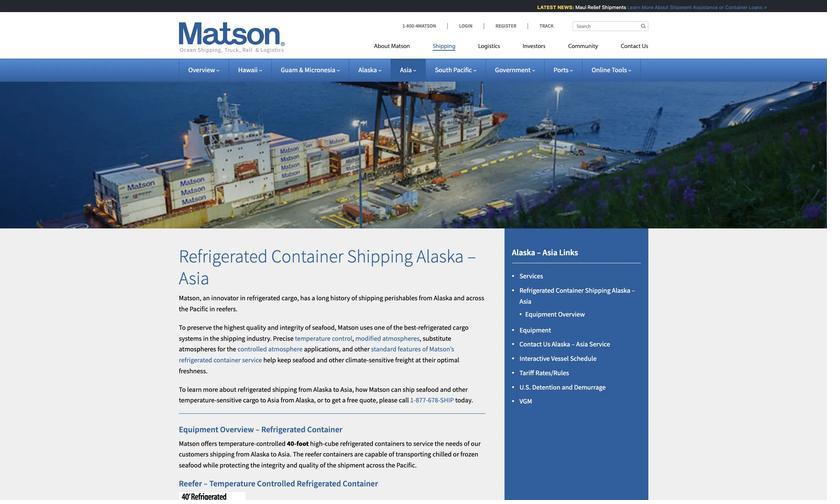 Task type: describe. For each thing, give the bounding box(es) containing it.
matson,
[[179, 294, 201, 302]]

about matson link
[[374, 40, 421, 55]]

help keep seafood and other climate-sensitive freight at their optimal freshness.
[[179, 356, 459, 375]]

reefer – temperature controlled refrigerated container
[[179, 478, 378, 489]]

of inside "matson, an innovator in refrigerated cargo, has a long history of shipping perishables from alaska and across the pacific in reefers."
[[351, 294, 357, 302]]

overview for equipment overview – refrigerated container
[[220, 424, 254, 435]]

substitute
[[423, 334, 451, 343]]

services link
[[520, 272, 543, 281]]

their
[[422, 356, 436, 365]]

asia,
[[340, 385, 354, 394]]

temperature control link
[[295, 334, 352, 343]]

contact us
[[621, 44, 648, 50]]

contact us alaska – asia service link
[[520, 340, 610, 349]]

other for seafood
[[329, 356, 344, 365]]

quality inside 'high-cube refrigerated containers to service the needs of our customers shipping from alaska to asia. the reefer containers are capable of transporting chilled or frozen seafood while protecting the integrity and quality of the shipment across the pacific.'
[[299, 461, 319, 470]]

the up chilled
[[435, 439, 444, 448]]

equipment overview
[[525, 310, 585, 319]]

0 vertical spatial about
[[650, 4, 664, 10]]

ship
[[440, 396, 454, 405]]

u.s. detention and demurrage link
[[520, 383, 606, 392]]

tools
[[612, 65, 627, 74]]

alaska – asia links section
[[495, 229, 658, 500]]

asia down services
[[520, 297, 531, 306]]

chilled
[[433, 450, 452, 459]]

, substitute atmospheres for the
[[179, 334, 451, 354]]

matson up customers
[[179, 439, 200, 448]]

cargo inside to preserve the highest quality and integrity of seafood, matson uses one of the best-refrigerated cargo systems in the shipping industry. precise
[[453, 323, 469, 332]]

register
[[496, 23, 516, 29]]

customers
[[179, 450, 209, 459]]

to preserve the highest quality and integrity of seafood, matson uses one of the best-refrigerated cargo systems in the shipping industry. precise
[[179, 323, 469, 343]]

more
[[637, 4, 649, 10]]

track link
[[528, 23, 554, 29]]

seafood inside to learn more about refrigerated shipping from alaska to asia, how matson can ship seafood and other temperature-sensitive cargo to asia from alaska, or to get a free quote, please call
[[416, 385, 439, 394]]

one
[[374, 323, 385, 332]]

about
[[219, 385, 236, 394]]

track
[[540, 23, 554, 29]]

register link
[[484, 23, 528, 29]]

frozen
[[460, 450, 478, 459]]

high-cube refrigerated containers to service the needs of our customers shipping from alaska to asia. the reefer containers are capable of transporting chilled or frozen seafood while protecting the integrity and quality of the shipment across the pacific.
[[179, 439, 481, 470]]

micronesia
[[305, 65, 335, 74]]

integrity inside to preserve the highest quality and integrity of seafood, matson uses one of the best-refrigerated cargo systems in the shipping industry. precise
[[280, 323, 304, 332]]

blue matson logo with ocean, shipping, truck, rail and logistics written beneath it. image
[[179, 22, 285, 53]]

asia down about matson link at top
[[400, 65, 412, 74]]

, inside , substitute atmospheres for the
[[420, 334, 421, 343]]

to for to learn more about refrigerated shipping from alaska to asia, how matson can ship seafood and other temperature-sensitive cargo to asia from alaska, or to get a free quote, please call
[[179, 385, 186, 394]]

interactive vessel schedule
[[520, 354, 597, 363]]

learn
[[187, 385, 202, 394]]

877-
[[416, 396, 428, 405]]

alaska inside to learn more about refrigerated shipping from alaska to asia, how matson can ship seafood and other temperature-sensitive cargo to asia from alaska, or to get a free quote, please call
[[313, 385, 332, 394]]

modified atmospheres link
[[355, 334, 420, 343]]

community link
[[557, 40, 609, 55]]

matson inside to preserve the highest quality and integrity of seafood, matson uses one of the best-refrigerated cargo systems in the shipping industry. precise
[[338, 323, 359, 332]]

to for to preserve the highest quality and integrity of seafood, matson uses one of the best-refrigerated cargo systems in the shipping industry. precise
[[179, 323, 186, 332]]

precise
[[273, 334, 294, 343]]

refrigerated for of
[[179, 356, 212, 365]]

interactive
[[520, 354, 550, 363]]

transporting
[[396, 450, 431, 459]]

across inside 'high-cube refrigerated containers to service the needs of our customers shipping from alaska to asia. the reefer containers are capable of transporting chilled or frozen seafood while protecting the integrity and quality of the shipment across the pacific.'
[[366, 461, 384, 470]]

contact for contact us
[[621, 44, 641, 50]]

high-
[[310, 439, 325, 448]]

from up alaska,
[[298, 385, 312, 394]]

relief
[[583, 4, 596, 10]]

from left alaska,
[[281, 396, 294, 405]]

for
[[217, 345, 225, 354]]

and inside to learn more about refrigerated shipping from alaska to asia, how matson can ship seafood and other temperature-sensitive cargo to asia from alaska, or to get a free quote, please call
[[440, 385, 451, 394]]

ports
[[554, 65, 569, 74]]

1-800-4matson
[[402, 23, 436, 29]]

0 horizontal spatial refrigerated container shipping alaska – asia
[[179, 245, 476, 289]]

u.s.
[[520, 383, 531, 392]]

and inside alaska – asia links section
[[562, 383, 573, 392]]

or for the
[[453, 450, 459, 459]]

equipment overview – refrigerated container
[[179, 424, 342, 435]]

to up the get
[[333, 385, 339, 394]]

1 , from the left
[[352, 334, 354, 343]]

1-800-4matson link
[[402, 23, 447, 29]]

how
[[355, 385, 368, 394]]

0 vertical spatial in
[[240, 294, 245, 302]]

foot
[[296, 439, 309, 448]]

of left our
[[464, 439, 470, 448]]

search image
[[641, 23, 646, 28]]

us for contact us
[[642, 44, 648, 50]]

asia.
[[278, 450, 291, 459]]

shipping inside 'high-cube refrigerated containers to service the needs of our customers shipping from alaska to asia. the reefer containers are capable of transporting chilled or frozen seafood while protecting the integrity and quality of the shipment across the pacific.'
[[210, 450, 235, 459]]

a inside to learn more about refrigerated shipping from alaska to asia, how matson can ship seafood and other temperature-sensitive cargo to asia from alaska, or to get a free quote, please call
[[342, 396, 346, 405]]

south pacific
[[435, 65, 472, 74]]

protecting
[[220, 461, 249, 470]]

4matson
[[416, 23, 436, 29]]

&
[[299, 65, 303, 74]]

asia up "matson,"
[[179, 267, 209, 289]]

industry.
[[247, 334, 272, 343]]

container
[[214, 356, 241, 365]]

refrigerated for more
[[238, 385, 271, 394]]

0 horizontal spatial containers
[[323, 450, 353, 459]]

sensitive inside help keep seafood and other climate-sensitive freight at their optimal freshness.
[[369, 356, 394, 365]]

0 vertical spatial overview
[[188, 65, 215, 74]]

1 horizontal spatial atmospheres
[[382, 334, 420, 343]]

service inside standard features of matson's refrigerated container service
[[242, 356, 262, 365]]

free
[[347, 396, 358, 405]]

a inside "matson, an innovator in refrigerated cargo, has a long history of shipping perishables from alaska and across the pacific in reefers."
[[312, 294, 315, 302]]

refrigerated container shipping alaska – asia link
[[520, 286, 635, 306]]

controlled atmosphere link
[[238, 345, 303, 354]]

1- for 800-
[[402, 23, 407, 29]]

0 vertical spatial controlled
[[238, 345, 267, 354]]

innovator
[[211, 294, 239, 302]]

atmosphere
[[268, 345, 303, 354]]

1 horizontal spatial pacific
[[453, 65, 472, 74]]

2 vertical spatial refrigerated
[[261, 424, 305, 435]]

1- for 877-
[[410, 396, 416, 405]]

asia link
[[400, 65, 416, 74]]

modified
[[355, 334, 381, 343]]

refrigerated inside to preserve the highest quality and integrity of seafood, matson uses one of the best-refrigerated cargo systems in the shipping industry. precise
[[418, 323, 451, 332]]

contact us link
[[609, 40, 648, 55]]

asia up schedule
[[576, 340, 588, 349]]

investors link
[[511, 40, 557, 55]]

get
[[332, 396, 341, 405]]

government link
[[495, 65, 535, 74]]

uses
[[360, 323, 373, 332]]

matson inside the top menu navigation
[[391, 44, 410, 50]]

logistics
[[478, 44, 500, 50]]

1-877-678-ship today.
[[410, 396, 473, 405]]

and inside 'high-cube refrigerated containers to service the needs of our customers shipping from alaska to asia. the reefer containers are capable of transporting chilled or frozen seafood while protecting the integrity and quality of the shipment across the pacific.'
[[286, 461, 297, 470]]

shipment
[[665, 4, 687, 10]]

the inside , substitute atmospheres for the
[[227, 345, 236, 354]]

shipping inside alaska – asia links section
[[585, 286, 611, 295]]

seafood inside 'high-cube refrigerated containers to service the needs of our customers shipping from alaska to asia. the reefer containers are capable of transporting chilled or frozen seafood while protecting the integrity and quality of the shipment across the pacific.'
[[179, 461, 202, 470]]

other inside to learn more about refrigerated shipping from alaska to asia, how matson can ship seafood and other temperature-sensitive cargo to asia from alaska, or to get a free quote, please call
[[452, 385, 468, 394]]

services
[[520, 272, 543, 281]]

preserve
[[187, 323, 212, 332]]

about inside about matson link
[[374, 44, 390, 50]]

latest
[[532, 4, 551, 10]]

please
[[379, 396, 398, 405]]

Search search field
[[573, 21, 648, 31]]

systems
[[179, 334, 202, 343]]

the left pacific.
[[386, 461, 395, 470]]

overview for equipment overview
[[558, 310, 585, 319]]

asia left links
[[543, 247, 557, 258]]

678-
[[428, 396, 440, 405]]

pacific inside "matson, an innovator in refrigerated cargo, has a long history of shipping perishables from alaska and across the pacific in reefers."
[[190, 305, 208, 313]]



Task type: vqa. For each thing, say whether or not it's contained in the screenshot.
right service
yes



Task type: locate. For each thing, give the bounding box(es) containing it.
other down applications,
[[329, 356, 344, 365]]

shipping
[[433, 44, 456, 50], [347, 245, 413, 268], [585, 286, 611, 295]]

1 vertical spatial quality
[[299, 461, 319, 470]]

login
[[459, 23, 472, 29]]

0 horizontal spatial pacific
[[190, 305, 208, 313]]

refrigerated inside standard features of matson's refrigerated container service
[[179, 356, 212, 365]]

service up the 'transporting' at bottom
[[413, 439, 433, 448]]

the inside "matson, an innovator in refrigerated cargo, has a long history of shipping perishables from alaska and across the pacific in reefers."
[[179, 305, 188, 313]]

0 horizontal spatial atmospheres
[[179, 345, 216, 354]]

banner image
[[0, 70, 827, 229]]

2 , from the left
[[420, 334, 421, 343]]

pacific right 'south'
[[453, 65, 472, 74]]

pacific.
[[396, 461, 417, 470]]

1 vertical spatial containers
[[323, 450, 353, 459]]

us down search icon
[[642, 44, 648, 50]]

hawaii
[[238, 65, 258, 74]]

highest
[[224, 323, 245, 332]]

of right the "history"
[[351, 294, 357, 302]]

1 horizontal spatial us
[[642, 44, 648, 50]]

vgm
[[520, 397, 532, 406]]

the up for
[[210, 334, 219, 343]]

long
[[316, 294, 329, 302]]

detention
[[532, 383, 560, 392]]

1- left '4matson'
[[402, 23, 407, 29]]

1 vertical spatial in
[[210, 305, 215, 313]]

us inside the top menu navigation
[[642, 44, 648, 50]]

0 vertical spatial sensitive
[[369, 356, 394, 365]]

to left the get
[[325, 396, 330, 405]]

matson, an innovator in refrigerated cargo, has a long history of shipping perishables from alaska and across the pacific in reefers.
[[179, 294, 484, 313]]

equipment for equipment overview – refrigerated container
[[179, 424, 218, 435]]

1 vertical spatial a
[[342, 396, 346, 405]]

0 horizontal spatial sensitive
[[217, 396, 242, 405]]

to up the systems
[[179, 323, 186, 332]]

contact inside the top menu navigation
[[621, 44, 641, 50]]

1 horizontal spatial across
[[466, 294, 484, 302]]

our
[[471, 439, 481, 448]]

sensitive down standard
[[369, 356, 394, 365]]

container
[[720, 4, 743, 10], [271, 245, 344, 268], [556, 286, 584, 295], [307, 424, 342, 435]]

us inside alaska – asia links section
[[543, 340, 550, 349]]

of down reefer
[[320, 461, 326, 470]]

equipment for equipment link at the right bottom of the page
[[520, 326, 551, 334]]

matson up control
[[338, 323, 359, 332]]

or inside 'high-cube refrigerated containers to service the needs of our customers shipping from alaska to asia. the reefer containers are capable of transporting chilled or frozen seafood while protecting the integrity and quality of the shipment across the pacific.'
[[453, 450, 459, 459]]

seafood down customers
[[179, 461, 202, 470]]

atmospheres
[[382, 334, 420, 343], [179, 345, 216, 354]]

refrigerated left cargo,
[[247, 294, 280, 302]]

online tools
[[592, 65, 627, 74]]

1 horizontal spatial cargo
[[453, 323, 469, 332]]

links
[[559, 247, 578, 258]]

controlled down industry.
[[238, 345, 267, 354]]

2 horizontal spatial overview
[[558, 310, 585, 319]]

cargo inside to learn more about refrigerated shipping from alaska to asia, how matson can ship seafood and other temperature-sensitive cargo to asia from alaska, or to get a free quote, please call
[[243, 396, 259, 405]]

of right capable
[[389, 450, 394, 459]]

a
[[312, 294, 315, 302], [342, 396, 346, 405]]

atmospheres up the features
[[382, 334, 420, 343]]

1 horizontal spatial overview
[[220, 424, 254, 435]]

1 horizontal spatial contact
[[621, 44, 641, 50]]

0 horizontal spatial us
[[543, 340, 550, 349]]

asia inside to learn more about refrigerated shipping from alaska to asia, how matson can ship seafood and other temperature-sensitive cargo to asia from alaska, or to get a free quote, please call
[[267, 396, 279, 405]]

0 vertical spatial equipment
[[525, 310, 557, 319]]

refrigerated container shipping alaska – asia up equipment overview
[[520, 286, 635, 306]]

2 vertical spatial seafood
[[179, 461, 202, 470]]

2 horizontal spatial or
[[714, 4, 719, 10]]

online tools link
[[592, 65, 631, 74]]

0 vertical spatial shipping
[[433, 44, 456, 50]]

other up today.
[[452, 385, 468, 394]]

2 vertical spatial equipment
[[179, 424, 218, 435]]

temperature
[[209, 478, 255, 489]]

pacific down an
[[190, 305, 208, 313]]

refrigerated up "substitute"
[[418, 323, 451, 332]]

0 horizontal spatial other
[[329, 356, 344, 365]]

controlled
[[257, 478, 295, 489]]

investors
[[523, 44, 545, 50]]

seafood,
[[312, 323, 336, 332]]

, up the features
[[420, 334, 421, 343]]

quality down reefer
[[299, 461, 319, 470]]

service left help
[[242, 356, 262, 365]]

2 horizontal spatial seafood
[[416, 385, 439, 394]]

the down "matson,"
[[179, 305, 188, 313]]

refrigerated right about
[[238, 385, 271, 394]]

while
[[203, 461, 218, 470]]

learn
[[623, 4, 636, 10]]

2 horizontal spatial in
[[240, 294, 245, 302]]

0 vertical spatial cargo
[[453, 323, 469, 332]]

containers down cube
[[323, 450, 353, 459]]

refrigerated up are
[[340, 439, 373, 448]]

reefers.
[[216, 305, 238, 313]]

top menu navigation
[[374, 40, 648, 55]]

shipping inside "matson, an innovator in refrigerated cargo, has a long history of shipping perishables from alaska and across the pacific in reefers."
[[359, 294, 383, 302]]

0 vertical spatial containers
[[375, 439, 405, 448]]

about
[[650, 4, 664, 10], [374, 44, 390, 50]]

1 horizontal spatial sensitive
[[369, 356, 394, 365]]

in down an
[[210, 305, 215, 313]]

0 horizontal spatial contact
[[520, 340, 542, 349]]

standard features of matson's refrigerated container service
[[179, 345, 454, 365]]

0 horizontal spatial seafood
[[179, 461, 202, 470]]

0 horizontal spatial in
[[203, 334, 208, 343]]

equipment overview link
[[525, 310, 585, 319]]

to up equipment overview – refrigerated container
[[260, 396, 266, 405]]

overview
[[188, 65, 215, 74], [558, 310, 585, 319], [220, 424, 254, 435]]

or for other
[[317, 396, 323, 405]]

0 vertical spatial seafood
[[292, 356, 315, 365]]

2 vertical spatial or
[[453, 450, 459, 459]]

0 horizontal spatial service
[[242, 356, 262, 365]]

a right the get
[[342, 396, 346, 405]]

0 vertical spatial pacific
[[453, 65, 472, 74]]

shipping down highest
[[221, 334, 245, 343]]

alaska inside 'high-cube refrigerated containers to service the needs of our customers shipping from alaska to asia. the reefer containers are capable of transporting chilled or frozen seafood while protecting the integrity and quality of the shipment across the pacific.'
[[251, 450, 269, 459]]

temperature control , modified atmospheres
[[295, 334, 420, 343]]

other inside help keep seafood and other climate-sensitive freight at their optimal freshness.
[[329, 356, 344, 365]]

, left modified at the bottom of the page
[[352, 334, 354, 343]]

shipping inside the top menu navigation
[[433, 44, 456, 50]]

at
[[415, 356, 421, 365]]

1 horizontal spatial a
[[342, 396, 346, 405]]

refrigerated container shipping alaska – asia up long
[[179, 245, 476, 289]]

1 vertical spatial controlled
[[256, 439, 286, 448]]

the left best-
[[393, 323, 403, 332]]

integrity down 'asia.'
[[261, 461, 285, 470]]

us for contact us alaska – asia service
[[543, 340, 550, 349]]

keep
[[277, 356, 291, 365]]

guam & micronesia
[[281, 65, 335, 74]]

0 horizontal spatial cargo
[[243, 396, 259, 405]]

hawaii link
[[238, 65, 262, 74]]

can
[[391, 385, 401, 394]]

2 vertical spatial shipping
[[585, 286, 611, 295]]

integrity up precise
[[280, 323, 304, 332]]

1 horizontal spatial 1-
[[410, 396, 416, 405]]

overview link
[[188, 65, 220, 74]]

1- right call
[[410, 396, 416, 405]]

to inside to learn more about refrigerated shipping from alaska to asia, how matson can ship seafood and other temperature-sensitive cargo to asia from alaska, or to get a free quote, please call
[[179, 385, 186, 394]]

refrigerated inside 'high-cube refrigerated containers to service the needs of our customers shipping from alaska to asia. the reefer containers are capable of transporting chilled or frozen seafood while protecting the integrity and quality of the shipment across the pacific.'
[[340, 439, 373, 448]]

latest news: maui relief shipments learn more about shipment assistance or container loans >
[[532, 4, 762, 10]]

about up 'alaska' 'link'
[[374, 44, 390, 50]]

1 horizontal spatial seafood
[[292, 356, 315, 365]]

1 vertical spatial pacific
[[190, 305, 208, 313]]

of up temperature
[[305, 323, 311, 332]]

seafood inside help keep seafood and other climate-sensitive freight at their optimal freshness.
[[292, 356, 315, 365]]

1 vertical spatial shipping
[[347, 245, 413, 268]]

1 horizontal spatial or
[[453, 450, 459, 459]]

2 horizontal spatial shipping
[[585, 286, 611, 295]]

2 horizontal spatial other
[[452, 385, 468, 394]]

1 horizontal spatial quality
[[299, 461, 319, 470]]

0 vertical spatial contact
[[621, 44, 641, 50]]

refrigerated
[[247, 294, 280, 302], [418, 323, 451, 332], [179, 356, 212, 365], [238, 385, 271, 394], [340, 439, 373, 448]]

shipping up alaska,
[[272, 385, 297, 394]]

1 vertical spatial to
[[179, 385, 186, 394]]

to left learn
[[179, 385, 186, 394]]

freshness.
[[179, 367, 208, 375]]

refrigerated inside to learn more about refrigerated shipping from alaska to asia, how matson can ship seafood and other temperature-sensitive cargo to asia from alaska, or to get a free quote, please call
[[238, 385, 271, 394]]

temperature- inside to learn more about refrigerated shipping from alaska to asia, how matson can ship seafood and other temperature-sensitive cargo to asia from alaska, or to get a free quote, please call
[[179, 396, 217, 405]]

to learn more about refrigerated shipping from alaska to asia, how matson can ship seafood and other temperature-sensitive cargo to asia from alaska, or to get a free quote, please call
[[179, 385, 468, 405]]

tariff rates/rules link
[[520, 369, 569, 377]]

guam
[[281, 65, 298, 74]]

and inside to preserve the highest quality and integrity of seafood, matson uses one of the best-refrigerated cargo systems in the shipping industry. precise
[[267, 323, 278, 332]]

shipping inside to preserve the highest quality and integrity of seafood, matson uses one of the best-refrigerated cargo systems in the shipping industry. precise
[[221, 334, 245, 343]]

shipping inside to learn more about refrigerated shipping from alaska to asia, how matson can ship seafood and other temperature-sensitive cargo to asia from alaska, or to get a free quote, please call
[[272, 385, 297, 394]]

contact for contact us alaska – asia service
[[520, 340, 542, 349]]

shipping
[[359, 294, 383, 302], [221, 334, 245, 343], [272, 385, 297, 394], [210, 450, 235, 459]]

quality up industry.
[[246, 323, 266, 332]]

40 foot high-cube reefer for refrigerated container shipping alaska to asia image
[[179, 493, 245, 500]]

0 horizontal spatial a
[[312, 294, 315, 302]]

cargo up matson's
[[453, 323, 469, 332]]

0 horizontal spatial 1-
[[402, 23, 407, 29]]

across inside "matson, an innovator in refrigerated cargo, has a long history of shipping perishables from alaska and across the pacific in reefers."
[[466, 294, 484, 302]]

assistance
[[688, 4, 713, 10]]

cargo
[[453, 323, 469, 332], [243, 396, 259, 405]]

of inside standard features of matson's refrigerated container service
[[422, 345, 428, 354]]

login link
[[447, 23, 484, 29]]

to up the 'transporting' at bottom
[[406, 439, 412, 448]]

container inside alaska – asia links section
[[556, 286, 584, 295]]

learn more about shipment assistance or container loans > link
[[623, 4, 762, 10]]

sensitive down about
[[217, 396, 242, 405]]

service
[[589, 340, 610, 349]]

demurrage
[[574, 383, 606, 392]]

0 vertical spatial across
[[466, 294, 484, 302]]

matson down 800-
[[391, 44, 410, 50]]

seafood up 1-877-678-ship 'link'
[[416, 385, 439, 394]]

more
[[203, 385, 218, 394]]

2 vertical spatial in
[[203, 334, 208, 343]]

the right protecting
[[250, 461, 260, 470]]

or right the assistance
[[714, 4, 719, 10]]

and inside "matson, an innovator in refrigerated cargo, has a long history of shipping perishables from alaska and across the pacific in reefers."
[[454, 294, 465, 302]]

refrigerated inside alaska – asia links section
[[520, 286, 554, 295]]

equipment for equipment overview
[[525, 310, 557, 319]]

refrigerated up freshness.
[[179, 356, 212, 365]]

1 vertical spatial seafood
[[416, 385, 439, 394]]

loans
[[744, 4, 758, 10]]

the
[[179, 305, 188, 313], [213, 323, 223, 332], [393, 323, 403, 332], [210, 334, 219, 343], [227, 345, 236, 354], [435, 439, 444, 448], [250, 461, 260, 470], [327, 461, 336, 470], [386, 461, 395, 470]]

of right one
[[386, 323, 392, 332]]

1 vertical spatial or
[[317, 396, 323, 405]]

1 vertical spatial temperature-
[[219, 439, 256, 448]]

temperature
[[295, 334, 331, 343]]

1 vertical spatial other
[[329, 356, 344, 365]]

news:
[[553, 4, 569, 10]]

across
[[466, 294, 484, 302], [366, 461, 384, 470]]

contact up the tools
[[621, 44, 641, 50]]

1-877-678-ship link
[[410, 396, 454, 405]]

the
[[293, 450, 304, 459]]

None search field
[[573, 21, 648, 31]]

matson up the please
[[369, 385, 390, 394]]

shipping up while
[[210, 450, 235, 459]]

alaska inside "matson, an innovator in refrigerated cargo, has a long history of shipping perishables from alaska and across the pacific in reefers."
[[434, 294, 452, 302]]

1 horizontal spatial in
[[210, 305, 215, 313]]

to inside to preserve the highest quality and integrity of seafood, matson uses one of the best-refrigerated cargo systems in the shipping industry. precise
[[179, 323, 186, 332]]

vgm link
[[520, 397, 532, 406]]

refrigerated for innovator
[[247, 294, 280, 302]]

an
[[203, 294, 210, 302]]

atmospheres inside , substitute atmospheres for the
[[179, 345, 216, 354]]

in right innovator
[[240, 294, 245, 302]]

online
[[592, 65, 610, 74]]

integrity inside 'high-cube refrigerated containers to service the needs of our customers shipping from alaska to asia. the reefer containers are capable of transporting chilled or frozen seafood while protecting the integrity and quality of the shipment across the pacific.'
[[261, 461, 285, 470]]

0 horizontal spatial or
[[317, 396, 323, 405]]

refrigerated inside "matson, an innovator in refrigerated cargo, has a long history of shipping perishables from alaska and across the pacific in reefers."
[[247, 294, 280, 302]]

standard features of matson's refrigerated container service link
[[179, 345, 454, 365]]

in inside to preserve the highest quality and integrity of seafood, matson uses one of the best-refrigerated cargo systems in the shipping industry. precise
[[203, 334, 208, 343]]

other down temperature control , modified atmospheres on the bottom of the page
[[354, 345, 370, 354]]

of up their
[[422, 345, 428, 354]]

contact us alaska – asia service
[[520, 340, 610, 349]]

1 horizontal spatial shipping
[[433, 44, 456, 50]]

sensitive inside to learn more about refrigerated shipping from alaska to asia, how matson can ship seafood and other temperature-sensitive cargo to asia from alaska, or to get a free quote, please call
[[217, 396, 242, 405]]

reefer
[[179, 478, 202, 489]]

equipment down equipment overview link
[[520, 326, 551, 334]]

community
[[568, 44, 598, 50]]

south
[[435, 65, 452, 74]]

0 vertical spatial atmospheres
[[382, 334, 420, 343]]

equipment up equipment link at the right bottom of the page
[[525, 310, 557, 319]]

2 to from the top
[[179, 385, 186, 394]]

the right for
[[227, 345, 236, 354]]

maui
[[571, 4, 582, 10]]

2 vertical spatial overview
[[220, 424, 254, 435]]

1 vertical spatial across
[[366, 461, 384, 470]]

and inside help keep seafood and other climate-sensitive freight at their optimal freshness.
[[317, 356, 327, 365]]

atmospheres down the systems
[[179, 345, 216, 354]]

to left 'asia.'
[[271, 450, 277, 459]]

0 horizontal spatial shipping
[[347, 245, 413, 268]]

1 horizontal spatial refrigerated container shipping alaska – asia
[[520, 286, 635, 306]]

contact inside alaska – asia links section
[[520, 340, 542, 349]]

0 vertical spatial refrigerated
[[179, 245, 268, 268]]

1 horizontal spatial about
[[650, 4, 664, 10]]

overview inside alaska – asia links section
[[558, 310, 585, 319]]

1 vertical spatial sensitive
[[217, 396, 242, 405]]

shipments
[[597, 4, 621, 10]]

control
[[332, 334, 352, 343]]

1 vertical spatial service
[[413, 439, 433, 448]]

call
[[399, 396, 409, 405]]

the left highest
[[213, 323, 223, 332]]

0 horizontal spatial across
[[366, 461, 384, 470]]

2 vertical spatial other
[[452, 385, 468, 394]]

shipping up uses
[[359, 294, 383, 302]]

tariff
[[520, 369, 534, 377]]

0 horizontal spatial ,
[[352, 334, 354, 343]]

asia up equipment overview – refrigerated container
[[267, 396, 279, 405]]

0 vertical spatial quality
[[246, 323, 266, 332]]

seafood
[[292, 356, 315, 365], [416, 385, 439, 394], [179, 461, 202, 470]]

contact up the interactive
[[520, 340, 542, 349]]

controlled down equipment overview – refrigerated container
[[256, 439, 286, 448]]

about matson
[[374, 44, 410, 50]]

1 vertical spatial cargo
[[243, 396, 259, 405]]

quality inside to preserve the highest quality and integrity of seafood, matson uses one of the best-refrigerated cargo systems in the shipping industry. precise
[[246, 323, 266, 332]]

other for applications,
[[354, 345, 370, 354]]

0 vertical spatial temperature-
[[179, 396, 217, 405]]

containers up capable
[[375, 439, 405, 448]]

or right alaska,
[[317, 396, 323, 405]]

matson inside to learn more about refrigerated shipping from alaska to asia, how matson can ship seafood and other temperature-sensitive cargo to asia from alaska, or to get a free quote, please call
[[369, 385, 390, 394]]

1 vertical spatial about
[[374, 44, 390, 50]]

from inside 'high-cube refrigerated containers to service the needs of our customers shipping from alaska to asia. the reefer containers are capable of transporting chilled or frozen seafood while protecting the integrity and quality of the shipment across the pacific.'
[[236, 450, 249, 459]]

seafood down controlled atmosphere applications, and other
[[292, 356, 315, 365]]

temperature- down learn
[[179, 396, 217, 405]]

or inside to learn more about refrigerated shipping from alaska to asia, how matson can ship seafood and other temperature-sensitive cargo to asia from alaska, or to get a free quote, please call
[[317, 396, 323, 405]]

1 vertical spatial overview
[[558, 310, 585, 319]]

temperature- up protecting
[[219, 439, 256, 448]]

1 vertical spatial equipment
[[520, 326, 551, 334]]

equipment up offers
[[179, 424, 218, 435]]

– inside refrigerated container shipping alaska – asia link
[[632, 286, 635, 295]]

0 vertical spatial service
[[242, 356, 262, 365]]

contact
[[621, 44, 641, 50], [520, 340, 542, 349]]

from down matson offers temperature-controlled 40-foot
[[236, 450, 249, 459]]

service
[[242, 356, 262, 365], [413, 439, 433, 448]]

0 vertical spatial or
[[714, 4, 719, 10]]

refrigerated container shipping alaska – asia inside alaska – asia links section
[[520, 286, 635, 306]]

from inside "matson, an innovator in refrigerated cargo, has a long history of shipping perishables from alaska and across the pacific in reefers."
[[419, 294, 432, 302]]

refrigerated container
[[297, 478, 378, 489]]

0 horizontal spatial about
[[374, 44, 390, 50]]

0 vertical spatial other
[[354, 345, 370, 354]]

40-
[[287, 439, 296, 448]]

1 to from the top
[[179, 323, 186, 332]]

0 horizontal spatial temperature-
[[179, 396, 217, 405]]

about right the more
[[650, 4, 664, 10]]

1 vertical spatial 1-
[[410, 396, 416, 405]]

1 vertical spatial us
[[543, 340, 550, 349]]

best-
[[404, 323, 418, 332]]

the up refrigerated container
[[327, 461, 336, 470]]

from right perishables
[[419, 294, 432, 302]]

service inside 'high-cube refrigerated containers to service the needs of our customers shipping from alaska to asia. the reefer containers are capable of transporting chilled or frozen seafood while protecting the integrity and quality of the shipment across the pacific.'
[[413, 439, 433, 448]]

a right has
[[312, 294, 315, 302]]

1 horizontal spatial ,
[[420, 334, 421, 343]]

1 horizontal spatial other
[[354, 345, 370, 354]]

capable
[[365, 450, 387, 459]]

0 horizontal spatial overview
[[188, 65, 215, 74]]

0 vertical spatial 1-
[[402, 23, 407, 29]]

1 vertical spatial atmospheres
[[179, 345, 216, 354]]

quality
[[246, 323, 266, 332], [299, 461, 319, 470]]

1 horizontal spatial temperature-
[[219, 439, 256, 448]]

cargo up equipment overview – refrigerated container
[[243, 396, 259, 405]]

1 vertical spatial integrity
[[261, 461, 285, 470]]

us up interactive vessel schedule link
[[543, 340, 550, 349]]

or
[[714, 4, 719, 10], [317, 396, 323, 405], [453, 450, 459, 459]]

or down the needs
[[453, 450, 459, 459]]

in down preserve
[[203, 334, 208, 343]]

refrigerated
[[179, 245, 268, 268], [520, 286, 554, 295], [261, 424, 305, 435]]

0 vertical spatial a
[[312, 294, 315, 302]]

1 horizontal spatial containers
[[375, 439, 405, 448]]

history
[[330, 294, 350, 302]]



